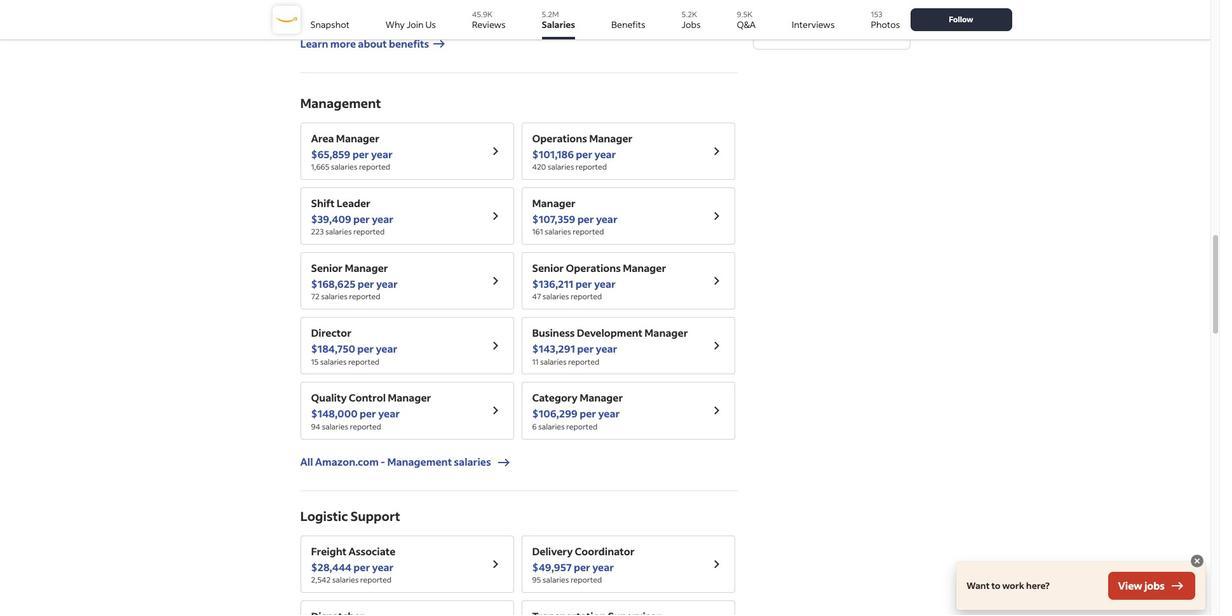 Task type: vqa. For each thing, say whether or not it's contained in the screenshot.


Task type: locate. For each thing, give the bounding box(es) containing it.
delivery
[[532, 545, 573, 558]]

manager inside manager $107,359 per year 161 salaries reported
[[532, 196, 576, 210]]

5.2k jobs
[[682, 10, 701, 31]]

per right $65,859
[[353, 147, 369, 161]]

1 vertical spatial more
[[330, 37, 356, 50]]

1 horizontal spatial benefits
[[853, 21, 887, 33]]

why join us link
[[386, 5, 436, 39]]

benefits down 153
[[853, 21, 887, 33]]

per inside quality control manager $148,000 per year 94 salaries reported
[[360, 407, 376, 420]]

reported right 420
[[576, 162, 607, 172]]

reported down leader
[[354, 227, 385, 237]]

per right '$107,359'
[[578, 212, 594, 226]]

year right $39,409 on the left of page
[[372, 212, 394, 226]]

153
[[871, 10, 883, 19]]

year up the control
[[376, 342, 398, 356]]

reported down the $106,299
[[567, 422, 598, 432]]

per inside delivery coordinator $49,957 per year 95 salaries reported
[[574, 560, 591, 574]]

amazon.com
[[815, 8, 869, 20], [315, 455, 379, 469]]

0 horizontal spatial about
[[358, 37, 387, 50]]

year right $65,859
[[371, 147, 393, 161]]

year down coordinator at the bottom of the page
[[593, 560, 614, 574]]

year right $168,625
[[376, 277, 398, 291]]

0 vertical spatial amazon.com
[[815, 8, 869, 20]]

reported inside category manager $106,299 per year 6 salaries reported
[[567, 422, 598, 432]]

per right $136,211 on the left of page
[[576, 277, 592, 291]]

operations up $101,186
[[532, 131, 587, 145]]

manager inside quality control manager $148,000 per year 94 salaries reported
[[388, 391, 431, 405]]

snapshot
[[311, 18, 350, 31]]

more down snapshot
[[330, 37, 356, 50]]

about
[[802, 21, 827, 33], [358, 37, 387, 50]]

0 horizontal spatial amazon.com
[[315, 455, 379, 469]]

year right the $106,299
[[599, 407, 620, 420]]

year right $101,186
[[595, 147, 616, 161]]

1 horizontal spatial more
[[791, 8, 813, 20]]

per inside area manager $65,859 per year 1,665 salaries reported
[[353, 147, 369, 161]]

per inside shift leader $39,409 per year 223 salaries reported
[[353, 212, 370, 226]]

manager inside senior manager $168,625 per year 72 salaries reported
[[345, 261, 388, 275]]

amazon.com inside read more amazon.com reviews about pay & benefits
[[815, 8, 869, 20]]

1 horizontal spatial senior
[[532, 261, 564, 275]]

1 horizontal spatial management
[[387, 455, 452, 469]]

salaries
[[331, 162, 358, 172], [548, 162, 574, 172], [325, 227, 352, 237], [545, 227, 571, 237], [321, 292, 348, 302], [543, 292, 569, 302], [320, 357, 347, 367], [540, 357, 567, 367], [322, 422, 349, 432], [538, 422, 565, 432], [454, 455, 491, 469], [332, 575, 359, 585], [543, 575, 569, 585]]

1 vertical spatial operations
[[566, 261, 621, 275]]

year down the control
[[378, 407, 400, 420]]

0 vertical spatial about
[[802, 21, 827, 33]]

salaries inside category manager $106,299 per year 6 salaries reported
[[538, 422, 565, 432]]

15
[[311, 357, 319, 367]]

senior operations manager $136,211 per year 47 salaries reported
[[532, 261, 667, 302]]

senior inside senior manager $168,625 per year 72 salaries reported
[[311, 261, 343, 275]]

senior manager $168,625 per year 72 salaries reported
[[311, 261, 398, 302]]

161
[[532, 227, 543, 237]]

reported down $143,291
[[568, 357, 600, 367]]

follow
[[949, 15, 974, 24]]

45.9k
[[472, 10, 493, 19]]

reported down associate
[[360, 575, 392, 585]]

per down development
[[577, 342, 594, 356]]

11
[[532, 357, 539, 367]]

reported down the control
[[350, 422, 381, 432]]

benefits
[[612, 18, 646, 31], [853, 21, 887, 33]]

per
[[353, 147, 369, 161], [576, 147, 593, 161], [353, 212, 370, 226], [578, 212, 594, 226], [358, 277, 374, 291], [576, 277, 592, 291], [357, 342, 374, 356], [577, 342, 594, 356], [360, 407, 376, 420], [580, 407, 596, 420], [354, 560, 370, 574], [574, 560, 591, 574]]

1 senior from the left
[[311, 261, 343, 275]]

manager $107,359 per year 161 salaries reported
[[532, 196, 618, 237]]

amazon.com inside 'link'
[[315, 455, 379, 469]]

reported down coordinator at the bottom of the page
[[571, 575, 602, 585]]

$39,409
[[311, 212, 351, 226]]

interviews
[[792, 18, 835, 31]]

0 vertical spatial operations
[[532, 131, 587, 145]]

year up development
[[594, 277, 616, 291]]

reported inside freight associate $28,444 per year 2,542 salaries reported
[[360, 575, 392, 585]]

year right '$107,359'
[[596, 212, 618, 226]]

reported inside delivery coordinator $49,957 per year 95 salaries reported
[[571, 575, 602, 585]]

freight
[[311, 545, 347, 558]]

senior
[[311, 261, 343, 275], [532, 261, 564, 275]]

manager inside area manager $65,859 per year 1,665 salaries reported
[[336, 131, 380, 145]]

reported down $168,625
[[349, 292, 381, 302]]

reported down '$107,359'
[[573, 227, 604, 237]]

per down associate
[[354, 560, 370, 574]]

management right -
[[387, 455, 452, 469]]

more inside read more amazon.com reviews about pay & benefits
[[791, 8, 813, 20]]

quality control manager $148,000 per year 94 salaries reported
[[311, 391, 431, 432]]

amazon.com left -
[[315, 455, 379, 469]]

1 horizontal spatial amazon.com
[[815, 8, 869, 20]]

manager inside business development manager $143,291 per year 11 salaries reported
[[645, 326, 688, 340]]

manager
[[336, 131, 380, 145], [589, 131, 633, 145], [532, 196, 576, 210], [345, 261, 388, 275], [623, 261, 667, 275], [645, 326, 688, 340], [388, 391, 431, 405], [580, 391, 623, 405]]

benefits
[[389, 37, 429, 50]]

per down leader
[[353, 212, 370, 226]]

per right $168,625
[[358, 277, 374, 291]]

5.2m salaries
[[542, 10, 575, 31]]

per inside director $184,750 per year 15 salaries reported
[[357, 342, 374, 356]]

0 horizontal spatial more
[[330, 37, 356, 50]]

reviews
[[769, 21, 801, 33]]

reported
[[359, 162, 390, 172], [576, 162, 607, 172], [354, 227, 385, 237], [573, 227, 604, 237], [349, 292, 381, 302], [571, 292, 602, 302], [348, 357, 380, 367], [568, 357, 600, 367], [350, 422, 381, 432], [567, 422, 598, 432], [360, 575, 392, 585], [571, 575, 602, 585]]

year
[[371, 147, 393, 161], [595, 147, 616, 161], [372, 212, 394, 226], [596, 212, 618, 226], [376, 277, 398, 291], [594, 277, 616, 291], [376, 342, 398, 356], [596, 342, 618, 356], [378, 407, 400, 420], [599, 407, 620, 420], [372, 560, 394, 574], [593, 560, 614, 574]]

management
[[300, 94, 381, 111], [387, 455, 452, 469]]

year inside area manager $65,859 per year 1,665 salaries reported
[[371, 147, 393, 161]]

work
[[1003, 580, 1025, 592]]

area
[[311, 131, 334, 145]]

2 senior from the left
[[532, 261, 564, 275]]

per right $184,750
[[357, 342, 374, 356]]

1 vertical spatial about
[[358, 37, 387, 50]]

salaries inside area manager $65,859 per year 1,665 salaries reported
[[331, 162, 358, 172]]

management up area
[[300, 94, 381, 111]]

director
[[311, 326, 352, 340]]

view jobs
[[1119, 579, 1165, 593]]

read
[[769, 8, 790, 20]]

join
[[407, 18, 424, 31]]

benefits left 5.2k
[[612, 18, 646, 31]]

per right $101,186
[[576, 147, 593, 161]]

0 horizontal spatial senior
[[311, 261, 343, 275]]

senior inside senior operations manager $136,211 per year 47 salaries reported
[[532, 261, 564, 275]]

per inside senior operations manager $136,211 per year 47 salaries reported
[[576, 277, 592, 291]]

0 horizontal spatial management
[[300, 94, 381, 111]]

about left pay in the right of the page
[[802, 21, 827, 33]]

$49,957
[[532, 560, 572, 574]]

about down the why
[[358, 37, 387, 50]]

senior up $168,625
[[311, 261, 343, 275]]

5.2k
[[682, 10, 698, 19]]

per inside manager $107,359 per year 161 salaries reported
[[578, 212, 594, 226]]

0 vertical spatial more
[[791, 8, 813, 20]]

1 vertical spatial management
[[387, 455, 452, 469]]

more for amazon.com
[[791, 8, 813, 20]]

reported down $136,211 on the left of page
[[571, 292, 602, 302]]

senior up $136,211 on the left of page
[[532, 261, 564, 275]]

quality
[[311, 391, 347, 405]]

year down development
[[596, 342, 618, 356]]

year down associate
[[372, 560, 394, 574]]

reported up leader
[[359, 162, 390, 172]]

more up "reviews"
[[791, 8, 813, 20]]

category manager $106,299 per year 6 salaries reported
[[532, 391, 623, 432]]

snapshot link
[[311, 5, 350, 39]]

per down coordinator at the bottom of the page
[[574, 560, 591, 574]]

why
[[386, 18, 405, 31]]

year inside manager $107,359 per year 161 salaries reported
[[596, 212, 618, 226]]

$136,211
[[532, 277, 574, 291]]

1 vertical spatial amazon.com
[[315, 455, 379, 469]]

per inside category manager $106,299 per year 6 salaries reported
[[580, 407, 596, 420]]

per right the $106,299
[[580, 407, 596, 420]]

reported down $184,750
[[348, 357, 380, 367]]

operations manager $101,186 per year 420 salaries reported
[[532, 131, 633, 172]]

here?
[[1027, 580, 1050, 592]]

manager inside senior operations manager $136,211 per year 47 salaries reported
[[623, 261, 667, 275]]

$101,186
[[532, 147, 574, 161]]

shift
[[311, 196, 335, 210]]

operations
[[532, 131, 587, 145], [566, 261, 621, 275]]

amazon.com up &
[[815, 8, 869, 20]]

420
[[532, 162, 546, 172]]

why join us
[[386, 18, 436, 31]]

per down the control
[[360, 407, 376, 420]]

per inside freight associate $28,444 per year 2,542 salaries reported
[[354, 560, 370, 574]]

salaries
[[542, 18, 575, 31]]

more
[[791, 8, 813, 20], [330, 37, 356, 50]]

operations up $136,211 on the left of page
[[566, 261, 621, 275]]

operations inside senior operations manager $136,211 per year 47 salaries reported
[[566, 261, 621, 275]]

1 horizontal spatial about
[[802, 21, 827, 33]]



Task type: describe. For each thing, give the bounding box(es) containing it.
45.9k reviews
[[472, 10, 506, 31]]

area manager $65,859 per year 1,665 salaries reported
[[311, 131, 393, 172]]

$148,000
[[311, 407, 358, 420]]

logistic support job salaries element
[[300, 506, 738, 525]]

reported inside senior operations manager $136,211 per year 47 salaries reported
[[571, 292, 602, 302]]

0 vertical spatial management
[[300, 94, 381, 111]]

category
[[532, 391, 578, 405]]

reported inside senior manager $168,625 per year 72 salaries reported
[[349, 292, 381, 302]]

reported inside quality control manager $148,000 per year 94 salaries reported
[[350, 422, 381, 432]]

read more amazon.com reviews about pay & benefits link
[[769, 7, 895, 34]]

want to work here?
[[967, 580, 1050, 592]]

freight associate $28,444 per year 2,542 salaries reported
[[311, 545, 396, 585]]

per inside business development manager $143,291 per year 11 salaries reported
[[577, 342, 594, 356]]

learn more about benefits link
[[300, 36, 447, 52]]

senior for senior manager
[[311, 261, 343, 275]]

associate
[[349, 545, 396, 558]]

about inside learn more about benefits "link"
[[358, 37, 387, 50]]

about inside read more amazon.com reviews about pay & benefits
[[802, 21, 827, 33]]

47
[[532, 292, 541, 302]]

$107,359
[[532, 212, 576, 226]]

q&a
[[737, 18, 756, 31]]

153 photos
[[871, 10, 901, 31]]

follow button
[[911, 8, 1012, 31]]

view
[[1119, 579, 1143, 593]]

per inside senior manager $168,625 per year 72 salaries reported
[[358, 277, 374, 291]]

salaries inside delivery coordinator $49,957 per year 95 salaries reported
[[543, 575, 569, 585]]

9.5k q&a
[[737, 10, 756, 31]]

learn
[[300, 37, 328, 50]]

jobs
[[682, 18, 701, 31]]

salaries inside operations manager $101,186 per year 420 salaries reported
[[548, 162, 574, 172]]

year inside freight associate $28,444 per year 2,542 salaries reported
[[372, 560, 394, 574]]

all
[[300, 455, 313, 469]]

salaries inside shift leader $39,409 per year 223 salaries reported
[[325, 227, 352, 237]]

us
[[426, 18, 436, 31]]

shift leader $39,409 per year 223 salaries reported
[[311, 196, 394, 237]]

reported inside area manager $65,859 per year 1,665 salaries reported
[[359, 162, 390, 172]]

manager inside operations manager $101,186 per year 420 salaries reported
[[589, 131, 633, 145]]

year inside senior manager $168,625 per year 72 salaries reported
[[376, 277, 398, 291]]

$143,291
[[532, 342, 575, 356]]

more for about
[[330, 37, 356, 50]]

jobs
[[1145, 579, 1165, 593]]

benefits link
[[612, 5, 646, 39]]

223
[[311, 227, 324, 237]]

development
[[577, 326, 643, 340]]

salaries inside 'link'
[[454, 455, 491, 469]]

salaries inside manager $107,359 per year 161 salaries reported
[[545, 227, 571, 237]]

reviews
[[472, 18, 506, 31]]

logistic
[[300, 508, 348, 524]]

reported inside business development manager $143,291 per year 11 salaries reported
[[568, 357, 600, 367]]

learn more about benefits
[[300, 37, 429, 50]]

0 horizontal spatial benefits
[[612, 18, 646, 31]]

95
[[532, 575, 541, 585]]

business development manager $143,291 per year 11 salaries reported
[[532, 326, 688, 367]]

senior for senior operations manager
[[532, 261, 564, 275]]

photos
[[871, 18, 901, 31]]

director $184,750 per year 15 salaries reported
[[311, 326, 398, 367]]

close image
[[1190, 554, 1205, 569]]

pay
[[829, 21, 843, 33]]

reported inside operations manager $101,186 per year 420 salaries reported
[[576, 162, 607, 172]]

view jobs link
[[1108, 572, 1196, 600]]

salaries inside quality control manager $148,000 per year 94 salaries reported
[[322, 422, 349, 432]]

all amazon.com - management salaries link
[[300, 455, 517, 470]]

year inside business development manager $143,291 per year 11 salaries reported
[[596, 342, 618, 356]]

reported inside shift leader $39,409 per year 223 salaries reported
[[354, 227, 385, 237]]

salaries inside senior operations manager $136,211 per year 47 salaries reported
[[543, 292, 569, 302]]

72
[[311, 292, 320, 302]]

benefits inside read more amazon.com reviews about pay & benefits
[[853, 21, 887, 33]]

reported inside director $184,750 per year 15 salaries reported
[[348, 357, 380, 367]]

leader
[[337, 196, 371, 210]]

year inside shift leader $39,409 per year 223 salaries reported
[[372, 212, 394, 226]]

operations inside operations manager $101,186 per year 420 salaries reported
[[532, 131, 587, 145]]

reported inside manager $107,359 per year 161 salaries reported
[[573, 227, 604, 237]]

coordinator
[[575, 545, 635, 558]]

per inside operations manager $101,186 per year 420 salaries reported
[[576, 147, 593, 161]]

manager inside category manager $106,299 per year 6 salaries reported
[[580, 391, 623, 405]]

year inside quality control manager $148,000 per year 94 salaries reported
[[378, 407, 400, 420]]

year inside director $184,750 per year 15 salaries reported
[[376, 342, 398, 356]]

salaries inside freight associate $28,444 per year 2,542 salaries reported
[[332, 575, 359, 585]]

$184,750
[[311, 342, 355, 356]]

9.5k
[[737, 10, 753, 19]]

$28,444
[[311, 560, 352, 574]]

management job salaries element
[[300, 93, 738, 112]]

management inside 'link'
[[387, 455, 452, 469]]

salaries inside senior manager $168,625 per year 72 salaries reported
[[321, 292, 348, 302]]

-
[[381, 455, 385, 469]]

support
[[351, 508, 400, 524]]

year inside delivery coordinator $49,957 per year 95 salaries reported
[[593, 560, 614, 574]]

$168,625
[[311, 277, 356, 291]]

1,665
[[311, 162, 330, 172]]

2,542
[[311, 575, 331, 585]]

6
[[532, 422, 537, 432]]

salaries inside director $184,750 per year 15 salaries reported
[[320, 357, 347, 367]]

read more amazon.com reviews about pay & benefits
[[769, 8, 887, 33]]

interviews link
[[792, 5, 835, 39]]

year inside senior operations manager $136,211 per year 47 salaries reported
[[594, 277, 616, 291]]

logistic support
[[300, 508, 400, 524]]

year inside category manager $106,299 per year 6 salaries reported
[[599, 407, 620, 420]]

delivery coordinator $49,957 per year 95 salaries reported
[[532, 545, 635, 585]]

to
[[992, 580, 1001, 592]]

94
[[311, 422, 320, 432]]

year inside operations manager $101,186 per year 420 salaries reported
[[595, 147, 616, 161]]

$65,859
[[311, 147, 351, 161]]

business
[[532, 326, 575, 340]]

salaries inside business development manager $143,291 per year 11 salaries reported
[[540, 357, 567, 367]]

all amazon.com - management salaries
[[300, 455, 491, 469]]

control
[[349, 391, 386, 405]]

5.2m
[[542, 10, 559, 19]]

$106,299
[[532, 407, 578, 420]]

&
[[845, 21, 851, 33]]

want
[[967, 580, 990, 592]]



